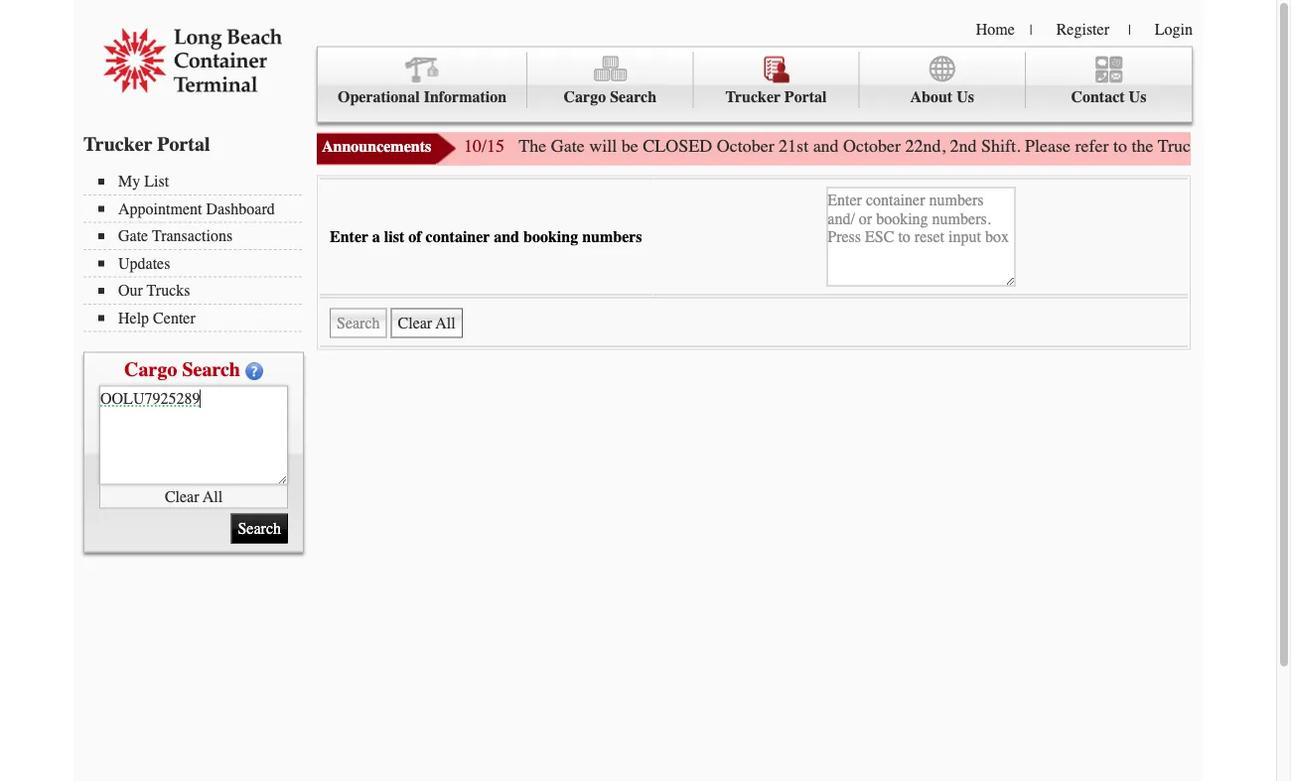 Task type: vqa. For each thing, say whether or not it's contained in the screenshot.
The April
no



Task type: describe. For each thing, give the bounding box(es) containing it.
my list link
[[98, 172, 302, 191]]

help
[[118, 309, 149, 327]]

register link
[[1057, 20, 1110, 38]]

10/15
[[464, 136, 505, 156]]

home link
[[976, 20, 1015, 38]]

2 october from the left
[[844, 136, 901, 156]]

the
[[519, 136, 547, 156]]

of
[[409, 228, 422, 246]]

home
[[976, 20, 1015, 38]]

appointment
[[118, 200, 202, 218]]

operational information link
[[318, 52, 528, 108]]

trucks
[[147, 282, 190, 300]]

enter
[[330, 228, 369, 246]]

appointment dashboard link
[[98, 200, 302, 218]]

us for about us
[[957, 88, 975, 106]]

to
[[1114, 136, 1128, 156]]

list
[[384, 228, 405, 246]]

numbers
[[582, 228, 642, 246]]

the
[[1132, 136, 1154, 156]]

shift.
[[982, 136, 1021, 156]]

1 | from the left
[[1030, 22, 1033, 38]]

1 horizontal spatial and
[[813, 136, 839, 156]]

clear all button
[[99, 485, 288, 509]]

22nd,
[[906, 136, 946, 156]]

truck
[[1158, 136, 1200, 156]]

clear all
[[165, 488, 223, 506]]

contact us
[[1071, 88, 1147, 106]]

closed
[[643, 136, 713, 156]]

cargo inside cargo search link
[[564, 88, 606, 106]]

10/15 the gate will be closed october 21st and october 22nd, 2nd shift. please refer to the truck gate hours w
[[464, 136, 1292, 156]]

login link
[[1155, 20, 1193, 38]]

operational information
[[338, 88, 507, 106]]

my
[[118, 172, 140, 191]]

gate transactions link
[[98, 227, 302, 245]]

about us link
[[860, 52, 1026, 108]]

about us
[[911, 88, 975, 106]]

transactions
[[152, 227, 233, 245]]

trucker portal link
[[694, 52, 860, 108]]

search inside menu bar
[[610, 88, 657, 106]]

cargo search link
[[528, 52, 694, 108]]

1 october from the left
[[717, 136, 775, 156]]



Task type: locate. For each thing, give the bounding box(es) containing it.
0 horizontal spatial search
[[182, 358, 240, 381]]

0 horizontal spatial trucker
[[83, 133, 152, 155]]

0 vertical spatial portal
[[785, 88, 827, 106]]

a
[[372, 228, 380, 246]]

please
[[1025, 136, 1071, 156]]

cargo up will at top left
[[564, 88, 606, 106]]

us right about
[[957, 88, 975, 106]]

1 horizontal spatial trucker portal
[[726, 88, 827, 106]]

0 horizontal spatial |
[[1030, 22, 1033, 38]]

october left 22nd,
[[844, 136, 901, 156]]

announcements
[[322, 138, 431, 156]]

cargo down the help
[[124, 358, 177, 381]]

our trucks link
[[98, 282, 302, 300]]

0 horizontal spatial trucker portal
[[83, 133, 210, 155]]

our
[[118, 282, 143, 300]]

0 horizontal spatial cargo search
[[124, 358, 240, 381]]

container
[[426, 228, 490, 246]]

1 horizontal spatial cargo search
[[564, 88, 657, 106]]

1 horizontal spatial menu bar
[[317, 46, 1193, 123]]

0 vertical spatial cargo search
[[564, 88, 657, 106]]

be
[[622, 136, 639, 156]]

all
[[203, 488, 223, 506]]

1 vertical spatial and
[[494, 228, 520, 246]]

portal
[[785, 88, 827, 106], [157, 133, 210, 155]]

gate
[[551, 136, 585, 156], [1205, 136, 1239, 156], [118, 227, 148, 245]]

and left booking
[[494, 228, 520, 246]]

1 vertical spatial portal
[[157, 133, 210, 155]]

| left login link
[[1129, 22, 1131, 38]]

0 horizontal spatial october
[[717, 136, 775, 156]]

None button
[[391, 309, 463, 338]]

trucker portal up 21st
[[726, 88, 827, 106]]

w
[[1291, 136, 1292, 156]]

trucker up my
[[83, 133, 152, 155]]

0 vertical spatial trucker portal
[[726, 88, 827, 106]]

updates
[[118, 254, 170, 273]]

0 vertical spatial search
[[610, 88, 657, 106]]

booking
[[524, 228, 578, 246]]

1 horizontal spatial trucker
[[726, 88, 781, 106]]

0 horizontal spatial menu bar
[[83, 170, 312, 332]]

0 horizontal spatial us
[[957, 88, 975, 106]]

trucker up 21st
[[726, 88, 781, 106]]

information
[[424, 88, 507, 106]]

21st
[[779, 136, 809, 156]]

contact
[[1071, 88, 1125, 106]]

1 horizontal spatial gate
[[551, 136, 585, 156]]

portal up 21st
[[785, 88, 827, 106]]

1 vertical spatial cargo
[[124, 358, 177, 381]]

trucker portal up 'list'
[[83, 133, 210, 155]]

menu bar
[[317, 46, 1193, 123], [83, 170, 312, 332]]

0 horizontal spatial portal
[[157, 133, 210, 155]]

gate inside my list appointment dashboard gate transactions updates our trucks help center
[[118, 227, 148, 245]]

0 vertical spatial and
[[813, 136, 839, 156]]

0 vertical spatial trucker
[[726, 88, 781, 106]]

Enter container numbers and/ or booking numbers.  text field
[[99, 386, 288, 485]]

1 horizontal spatial us
[[1129, 88, 1147, 106]]

and
[[813, 136, 839, 156], [494, 228, 520, 246]]

2 horizontal spatial gate
[[1205, 136, 1239, 156]]

1 vertical spatial trucker
[[83, 133, 152, 155]]

1 horizontal spatial portal
[[785, 88, 827, 106]]

gate right the
[[551, 136, 585, 156]]

updates link
[[98, 254, 302, 273]]

search
[[610, 88, 657, 106], [182, 358, 240, 381]]

refer
[[1076, 136, 1109, 156]]

2 us from the left
[[1129, 88, 1147, 106]]

us for contact us
[[1129, 88, 1147, 106]]

None submit
[[330, 309, 387, 338], [231, 514, 288, 544], [330, 309, 387, 338], [231, 514, 288, 544]]

1 vertical spatial search
[[182, 358, 240, 381]]

menu bar containing my list
[[83, 170, 312, 332]]

gate right truck
[[1205, 136, 1239, 156]]

0 vertical spatial menu bar
[[317, 46, 1193, 123]]

trucker portal
[[726, 88, 827, 106], [83, 133, 210, 155]]

2nd
[[950, 136, 977, 156]]

clear
[[165, 488, 199, 506]]

1 horizontal spatial october
[[844, 136, 901, 156]]

gate up 'updates'
[[118, 227, 148, 245]]

|
[[1030, 22, 1033, 38], [1129, 22, 1131, 38]]

help center link
[[98, 309, 302, 327]]

about
[[911, 88, 953, 106]]

cargo search
[[564, 88, 657, 106], [124, 358, 240, 381]]

list
[[144, 172, 169, 191]]

contact us link
[[1026, 52, 1192, 108]]

1 vertical spatial menu bar
[[83, 170, 312, 332]]

october left 21st
[[717, 136, 775, 156]]

my list appointment dashboard gate transactions updates our trucks help center
[[118, 172, 275, 327]]

cargo search up will at top left
[[564, 88, 657, 106]]

dashboard
[[206, 200, 275, 218]]

0 horizontal spatial gate
[[118, 227, 148, 245]]

1 horizontal spatial |
[[1129, 22, 1131, 38]]

0 horizontal spatial cargo
[[124, 358, 177, 381]]

0 vertical spatial cargo
[[564, 88, 606, 106]]

and right 21st
[[813, 136, 839, 156]]

hours
[[1243, 136, 1287, 156]]

will
[[589, 136, 617, 156]]

trucker
[[726, 88, 781, 106], [83, 133, 152, 155]]

1 vertical spatial cargo search
[[124, 358, 240, 381]]

Enter container numbers and/ or booking numbers. Press ESC to reset input box text field
[[827, 187, 1016, 287]]

center
[[153, 309, 195, 327]]

1 horizontal spatial cargo
[[564, 88, 606, 106]]

2 | from the left
[[1129, 22, 1131, 38]]

october
[[717, 136, 775, 156], [844, 136, 901, 156]]

cargo
[[564, 88, 606, 106], [124, 358, 177, 381]]

portal up my list link
[[157, 133, 210, 155]]

1 vertical spatial trucker portal
[[83, 133, 210, 155]]

register
[[1057, 20, 1110, 38]]

menu bar containing operational information
[[317, 46, 1193, 123]]

enter a list of container and booking numbers
[[330, 228, 642, 246]]

operational
[[338, 88, 420, 106]]

trucker inside menu bar
[[726, 88, 781, 106]]

search down the help center link on the top left of the page
[[182, 358, 240, 381]]

cargo search down center
[[124, 358, 240, 381]]

0 horizontal spatial and
[[494, 228, 520, 246]]

us right contact
[[1129, 88, 1147, 106]]

| right home
[[1030, 22, 1033, 38]]

search up be
[[610, 88, 657, 106]]

us
[[957, 88, 975, 106], [1129, 88, 1147, 106]]

1 horizontal spatial search
[[610, 88, 657, 106]]

1 us from the left
[[957, 88, 975, 106]]

login
[[1155, 20, 1193, 38]]



